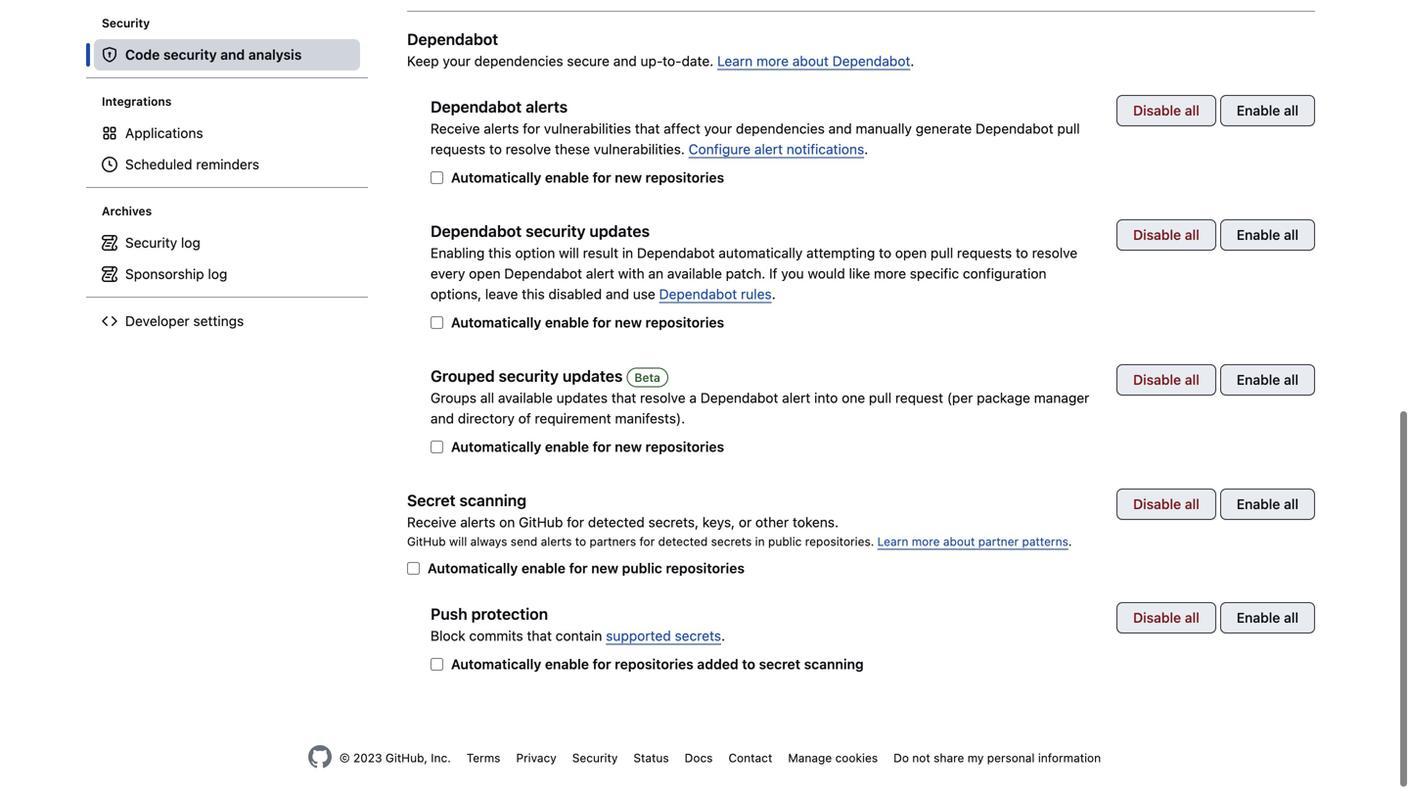 Task type: locate. For each thing, give the bounding box(es) containing it.
that
[[635, 120, 660, 137], [612, 390, 637, 406], [527, 628, 552, 644]]

resolve left these
[[506, 141, 551, 157]]

2 disable all button from the top
[[1117, 219, 1217, 251]]

0 vertical spatial learn
[[718, 53, 753, 69]]

open
[[896, 245, 927, 261], [469, 265, 501, 281]]

enable down these
[[545, 169, 589, 186]]

updates
[[590, 222, 650, 240], [563, 367, 623, 385], [557, 390, 608, 406]]

alerts up always
[[460, 514, 496, 530]]

1 horizontal spatial this
[[522, 286, 545, 302]]

disable all for secret scanning
[[1134, 496, 1200, 512]]

security inside archives list
[[125, 234, 177, 251]]

4 disable all from the top
[[1134, 496, 1200, 512]]

more inside dependabot keep your dependencies secure and up-to-date. learn more about dependabot .
[[757, 53, 789, 69]]

1 vertical spatial security
[[125, 234, 177, 251]]

receive inside receive alerts for vulnerabilities that affect your dependencies and manually generate dependabot pull requests to resolve these vulnerabilities.
[[431, 120, 480, 137]]

2 vertical spatial pull
[[869, 390, 892, 406]]

patch.
[[726, 265, 766, 281]]

log image
[[102, 235, 117, 251]]

more inside enabling this option will result in dependabot automatically attempting to open pull requests to resolve every open dependabot alert with an available patch.             if you would like more specific configuration options, leave this disabled and use
[[874, 265, 907, 281]]

1 vertical spatial more
[[874, 265, 907, 281]]

scanning
[[460, 491, 527, 510], [805, 656, 864, 672]]

alert inside enabling this option will result in dependabot automatically attempting to open pull requests to resolve every open dependabot alert with an available patch.             if you would like more specific configuration options, leave this disabled and use
[[586, 265, 615, 281]]

1 horizontal spatial will
[[559, 245, 580, 261]]

automatically enable for new repositories checkbox down the groups
[[431, 441, 444, 453]]

0 vertical spatial security
[[163, 46, 217, 63]]

terms link
[[467, 751, 501, 765]]

0 horizontal spatial open
[[469, 265, 501, 281]]

0 vertical spatial your
[[443, 53, 471, 69]]

1 vertical spatial will
[[449, 535, 467, 548]]

3 disable all from the top
[[1134, 372, 1200, 388]]

alerts
[[526, 97, 568, 116], [484, 120, 519, 137], [460, 514, 496, 530], [541, 535, 572, 548]]

partner
[[979, 535, 1019, 548]]

open up 'specific'
[[896, 245, 927, 261]]

security
[[163, 46, 217, 63], [526, 222, 586, 240], [499, 367, 559, 385]]

0 vertical spatial automatically enable for new repositories checkbox
[[431, 171, 444, 184]]

manifests).
[[615, 410, 686, 426]]

new for secret scanning
[[592, 560, 619, 576]]

©
[[340, 751, 350, 765]]

© 2023 github, inc.
[[340, 751, 451, 765]]

like
[[849, 265, 871, 281]]

these
[[555, 141, 590, 157]]

secrets
[[711, 535, 752, 548], [675, 628, 722, 644]]

share
[[934, 751, 965, 765]]

privacy
[[516, 751, 557, 765]]

1 vertical spatial your
[[705, 120, 733, 137]]

3 automatically enable for new repositories from the top
[[451, 439, 725, 455]]

0 vertical spatial resolve
[[506, 141, 551, 157]]

public inside the secret scanning receive alerts on github for detected secrets, keys, or other tokens. github will always send alerts to partners for detected secrets in public repositories. learn more about partner patterns .
[[769, 535, 802, 548]]

1 disable all button from the top
[[1117, 95, 1217, 126]]

in down other
[[756, 535, 765, 548]]

security inside list
[[163, 46, 217, 63]]

1 vertical spatial updates
[[563, 367, 623, 385]]

do not share my personal information button
[[894, 749, 1102, 767]]

3 enable from the top
[[1237, 372, 1281, 388]]

terms
[[467, 751, 501, 765]]

0 vertical spatial log
[[181, 234, 201, 251]]

0 horizontal spatial learn
[[718, 53, 753, 69]]

security link
[[573, 751, 618, 765]]

1 vertical spatial learn
[[878, 535, 909, 548]]

0 vertical spatial will
[[559, 245, 580, 261]]

resolve up manifests).
[[640, 390, 686, 406]]

1 horizontal spatial about
[[944, 535, 976, 548]]

security inside grouped security updates beta groups all available updates that resolve a dependabot alert into one pull request (per package manager and directory of requirement manifests).
[[499, 367, 559, 385]]

and inside receive alerts for vulnerabilities that affect your dependencies and manually generate dependabot pull requests to resolve these vulnerabilities.
[[829, 120, 852, 137]]

1 enable all button from the top
[[1221, 95, 1316, 126]]

supported secrets link
[[606, 628, 722, 644]]

5 disable from the top
[[1134, 610, 1182, 626]]

will inside enabling this option will result in dependabot automatically attempting to open pull requests to resolve every open dependabot alert with an available patch.             if you would like more specific configuration options, leave this disabled and use
[[559, 245, 580, 261]]

automatically down leave
[[451, 314, 542, 330]]

secret
[[759, 656, 801, 672]]

0 vertical spatial secrets
[[711, 535, 752, 548]]

enable all for push protection
[[1237, 610, 1299, 626]]

that inside push protection block commits that contain supported secrets .
[[527, 628, 552, 644]]

new down the use
[[615, 314, 642, 330]]

disable all button for secret scanning
[[1117, 489, 1217, 520]]

5 enable all button from the top
[[1221, 602, 1316, 633]]

automatically enable for new repositories checkbox up enabling
[[431, 171, 444, 184]]

. up manually
[[911, 53, 915, 69]]

dependencies up configure alert notifications .
[[736, 120, 825, 137]]

public down other
[[769, 535, 802, 548]]

0 vertical spatial pull
[[1058, 120, 1081, 137]]

commits
[[469, 628, 523, 644]]

learn inside dependabot keep your dependencies secure and up-to-date. learn more about dependabot .
[[718, 53, 753, 69]]

applications
[[125, 125, 203, 141]]

0 horizontal spatial available
[[498, 390, 553, 406]]

requests inside enabling this option will result in dependabot automatically attempting to open pull requests to resolve every open dependabot alert with an available patch.             if you would like more specific configuration options, leave this disabled and use
[[958, 245, 1013, 261]]

1 vertical spatial secrets
[[675, 628, 722, 644]]

.
[[911, 53, 915, 69], [865, 141, 869, 157], [772, 286, 776, 302], [1069, 535, 1073, 548], [722, 628, 726, 644]]

that inside grouped security updates beta groups all available updates that resolve a dependabot alert into one pull request (per package manager and directory of requirement manifests).
[[612, 390, 637, 406]]

applications link
[[94, 117, 360, 149]]

repositories
[[646, 169, 725, 186], [646, 314, 725, 330], [646, 439, 725, 455], [666, 560, 745, 576], [615, 656, 694, 672]]

1 enable from the top
[[1237, 102, 1281, 118]]

1 horizontal spatial detected
[[659, 535, 708, 548]]

secrets down keys,
[[711, 535, 752, 548]]

about inside the secret scanning receive alerts on github for detected secrets, keys, or other tokens. github will always send alerts to partners for detected secrets in public repositories. learn more about partner patterns .
[[944, 535, 976, 548]]

enable for dependabot security updates
[[1237, 227, 1281, 243]]

repositories down manifests).
[[646, 439, 725, 455]]

0 vertical spatial requests
[[431, 141, 486, 157]]

status link
[[634, 751, 669, 765]]

push protection block commits that contain supported secrets .
[[431, 605, 726, 644]]

1 vertical spatial in
[[756, 535, 765, 548]]

receive
[[431, 120, 480, 137], [407, 514, 457, 530]]

requests down the dependabot alerts
[[431, 141, 486, 157]]

docs
[[685, 751, 713, 765]]

configure alert notifications link
[[689, 141, 865, 157]]

patterns
[[1023, 535, 1069, 548]]

1 vertical spatial resolve
[[1033, 245, 1078, 261]]

1 horizontal spatial requests
[[958, 245, 1013, 261]]

in inside the secret scanning receive alerts on github for detected secrets, keys, or other tokens. github will always send alerts to partners for detected secrets in public repositories. learn more about partner patterns .
[[756, 535, 765, 548]]

to-
[[663, 53, 682, 69]]

grouped
[[431, 367, 495, 385]]

1 automatically enable for new repositories from the top
[[451, 169, 725, 186]]

0 vertical spatial about
[[793, 53, 829, 69]]

available inside enabling this option will result in dependabot automatically attempting to open pull requests to resolve every open dependabot alert with an available patch.             if you would like more specific configuration options, leave this disabled and use
[[668, 265, 722, 281]]

0 vertical spatial public
[[769, 535, 802, 548]]

code security and analysis
[[125, 46, 302, 63]]

2 vertical spatial alert
[[783, 390, 811, 406]]

5 enable from the top
[[1237, 610, 1281, 626]]

3 disable all button from the top
[[1117, 364, 1217, 396]]

package
[[977, 390, 1031, 406]]

disable all for dependabot alerts
[[1134, 102, 1200, 118]]

. right the partner
[[1069, 535, 1073, 548]]

2 horizontal spatial resolve
[[1033, 245, 1078, 261]]

receive alerts for vulnerabilities that affect your dependencies and manually generate dependabot pull requests to resolve these vulnerabilities.
[[431, 120, 1081, 157]]

resolve inside enabling this option will result in dependabot automatically attempting to open pull requests to resolve every open dependabot alert with an available patch.             if you would like more specific configuration options, leave this disabled and use
[[1033, 245, 1078, 261]]

0 vertical spatial github
[[519, 514, 563, 530]]

1 vertical spatial available
[[498, 390, 553, 406]]

0 vertical spatial updates
[[590, 222, 650, 240]]

2 enable all from the top
[[1237, 227, 1299, 243]]

log for sponsorship log
[[208, 266, 227, 282]]

manually
[[856, 120, 912, 137]]

0 horizontal spatial your
[[443, 53, 471, 69]]

0 horizontal spatial about
[[793, 53, 829, 69]]

receive down secret
[[407, 514, 457, 530]]

0 horizontal spatial in
[[623, 245, 634, 261]]

enabling
[[431, 245, 485, 261]]

0 horizontal spatial requests
[[431, 141, 486, 157]]

0 horizontal spatial will
[[449, 535, 467, 548]]

github up the "automatically enable for new public repositories" checkbox
[[407, 535, 446, 548]]

new down partners
[[592, 560, 619, 576]]

enable all for secret scanning
[[1237, 496, 1299, 512]]

security up sponsorship
[[125, 234, 177, 251]]

request
[[896, 390, 944, 406]]

all inside grouped security updates beta groups all available updates that resolve a dependabot alert into one pull request (per package manager and directory of requirement manifests).
[[481, 390, 495, 406]]

1 horizontal spatial in
[[756, 535, 765, 548]]

enable for dependabot alerts
[[1237, 102, 1281, 118]]

one
[[842, 390, 866, 406]]

log inside "link"
[[208, 266, 227, 282]]

automatically enable for new repositories for security
[[451, 314, 725, 330]]

dependabot rules .
[[660, 286, 776, 302]]

and inside grouped security updates beta groups all available updates that resolve a dependabot alert into one pull request (per package manager and directory of requirement manifests).
[[431, 410, 454, 426]]

resolve inside receive alerts for vulnerabilities that affect your dependencies and manually generate dependabot pull requests to resolve these vulnerabilities.
[[506, 141, 551, 157]]

alerts down the dependabot alerts
[[484, 120, 519, 137]]

0 horizontal spatial github
[[407, 535, 446, 548]]

and inside enabling this option will result in dependabot automatically attempting to open pull requests to resolve every open dependabot alert with an available patch.             if you would like more specific configuration options, leave this disabled and use
[[606, 286, 630, 302]]

0 horizontal spatial more
[[757, 53, 789, 69]]

dependabot keep your dependencies secure and up-to-date. learn more about dependabot .
[[407, 30, 915, 69]]

4 disable from the top
[[1134, 496, 1182, 512]]

resolve
[[506, 141, 551, 157], [1033, 245, 1078, 261], [640, 390, 686, 406]]

supported
[[606, 628, 671, 644]]

0 vertical spatial that
[[635, 120, 660, 137]]

your up configure
[[705, 120, 733, 137]]

alert right configure
[[755, 141, 783, 157]]

3 enable all from the top
[[1237, 372, 1299, 388]]

4 enable from the top
[[1237, 496, 1281, 512]]

1 vertical spatial that
[[612, 390, 637, 406]]

alerts right "send"
[[541, 535, 572, 548]]

1 vertical spatial automatically enable for new repositories checkbox
[[431, 441, 444, 453]]

4 enable all from the top
[[1237, 496, 1299, 512]]

dependencies inside dependabot keep your dependencies secure and up-to-date. learn more about dependabot .
[[475, 53, 564, 69]]

available up dependabot rules link
[[668, 265, 722, 281]]

disable all button for dependabot alerts
[[1117, 95, 1217, 126]]

1 vertical spatial about
[[944, 535, 976, 548]]

security for security log
[[125, 234, 177, 251]]

enable all button for grouped security updates
[[1221, 364, 1316, 396]]

enable
[[545, 169, 589, 186], [545, 314, 589, 330], [545, 439, 589, 455], [522, 560, 566, 576], [545, 656, 589, 672]]

enable for grouped security updates
[[1237, 372, 1281, 388]]

1 vertical spatial log
[[208, 266, 227, 282]]

0 vertical spatial open
[[896, 245, 927, 261]]

automatically enable for new repositories down the requirement
[[451, 439, 725, 455]]

automatically enable for new repositories down these
[[451, 169, 725, 186]]

. down manually
[[865, 141, 869, 157]]

enable for push protection
[[545, 656, 589, 672]]

1 enable all from the top
[[1237, 102, 1299, 118]]

scanning up on
[[460, 491, 527, 510]]

learn more about dependabot link
[[718, 53, 911, 69]]

dependencies
[[475, 53, 564, 69], [736, 120, 825, 137]]

1 vertical spatial pull
[[931, 245, 954, 261]]

for down secrets,
[[640, 535, 655, 548]]

more left the partner
[[912, 535, 940, 548]]

will left always
[[449, 535, 467, 548]]

1 horizontal spatial available
[[668, 265, 722, 281]]

more right date.
[[757, 53, 789, 69]]

more
[[757, 53, 789, 69], [874, 265, 907, 281], [912, 535, 940, 548]]

2 automatically enable for new repositories from the top
[[451, 314, 725, 330]]

code image
[[102, 313, 117, 329]]

enable all button for push protection
[[1221, 602, 1316, 633]]

5 disable all from the top
[[1134, 610, 1200, 626]]

all
[[1186, 102, 1200, 118], [1285, 102, 1299, 118], [1186, 227, 1200, 243], [1285, 227, 1299, 243], [1186, 372, 1200, 388], [1285, 372, 1299, 388], [481, 390, 495, 406], [1186, 496, 1200, 512], [1285, 496, 1299, 512], [1186, 610, 1200, 626], [1285, 610, 1299, 626]]

0 vertical spatial detected
[[588, 514, 645, 530]]

0 horizontal spatial dependencies
[[475, 53, 564, 69]]

disabled
[[549, 286, 602, 302]]

security log link
[[94, 227, 360, 258]]

1 horizontal spatial learn
[[878, 535, 909, 548]]

open up leave
[[469, 265, 501, 281]]

dependabot rules link
[[660, 286, 772, 302]]

manage
[[789, 751, 832, 765]]

send
[[511, 535, 538, 548]]

enable
[[1237, 102, 1281, 118], [1237, 227, 1281, 243], [1237, 372, 1281, 388], [1237, 496, 1281, 512], [1237, 610, 1281, 626]]

0 vertical spatial in
[[623, 245, 634, 261]]

1 vertical spatial receive
[[407, 514, 457, 530]]

date.
[[682, 53, 714, 69]]

log for security log
[[181, 234, 201, 251]]

that inside receive alerts for vulnerabilities that affect your dependencies and manually generate dependabot pull requests to resolve these vulnerabilities.
[[635, 120, 660, 137]]

2 vertical spatial that
[[527, 628, 552, 644]]

about
[[793, 53, 829, 69], [944, 535, 976, 548]]

2 vertical spatial more
[[912, 535, 940, 548]]

2 disable all from the top
[[1134, 227, 1200, 243]]

Automatically enable for repositories added to secret scanning checkbox
[[431, 658, 444, 671]]

automatically
[[719, 245, 803, 261]]

automatically enable for new repositories
[[451, 169, 725, 186], [451, 314, 725, 330], [451, 439, 725, 455]]

5 enable all from the top
[[1237, 610, 1299, 626]]

automatically up dependabot security updates
[[451, 169, 542, 186]]

0 horizontal spatial log
[[181, 234, 201, 251]]

and down with
[[606, 286, 630, 302]]

3 enable all button from the top
[[1221, 364, 1316, 396]]

enable down contain
[[545, 656, 589, 672]]

0 horizontal spatial resolve
[[506, 141, 551, 157]]

learn inside the secret scanning receive alerts on github for detected secrets, keys, or other tokens. github will always send alerts to partners for detected secrets in public repositories. learn more about partner patterns .
[[878, 535, 909, 548]]

that down beta
[[612, 390, 637, 406]]

alert left the into
[[783, 390, 811, 406]]

automatically down directory
[[451, 439, 542, 455]]

4 disable all button from the top
[[1117, 489, 1217, 520]]

enable down disabled
[[545, 314, 589, 330]]

result
[[583, 245, 619, 261]]

security
[[102, 16, 150, 30], [125, 234, 177, 251], [573, 751, 618, 765]]

to down the dependabot alerts
[[490, 141, 502, 157]]

0 vertical spatial this
[[489, 245, 512, 261]]

detected down secrets,
[[659, 535, 708, 548]]

0 horizontal spatial pull
[[869, 390, 892, 406]]

and left analysis
[[220, 46, 245, 63]]

automatically enable for new repositories down disabled
[[451, 314, 725, 330]]

2 enable from the top
[[1237, 227, 1281, 243]]

disable all for dependabot security updates
[[1134, 227, 1200, 243]]

manage cookies
[[789, 751, 878, 765]]

automatically down the commits
[[451, 656, 542, 672]]

1 vertical spatial dependencies
[[736, 120, 825, 137]]

1 horizontal spatial resolve
[[640, 390, 686, 406]]

1 vertical spatial detected
[[659, 535, 708, 548]]

github up "send"
[[519, 514, 563, 530]]

0 vertical spatial available
[[668, 265, 722, 281]]

1 horizontal spatial more
[[874, 265, 907, 281]]

. up the added
[[722, 628, 726, 644]]

reminders
[[196, 156, 260, 172]]

dependabot
[[407, 30, 499, 48], [833, 53, 911, 69], [431, 97, 522, 116], [976, 120, 1054, 137], [431, 222, 522, 240], [637, 245, 715, 261], [505, 265, 583, 281], [660, 286, 738, 302], [701, 390, 779, 406]]

or
[[739, 514, 752, 530]]

this
[[489, 245, 512, 261], [522, 286, 545, 302]]

1 horizontal spatial log
[[208, 266, 227, 282]]

0 vertical spatial automatically enable for new repositories
[[451, 169, 725, 186]]

2 enable all button from the top
[[1221, 219, 1316, 251]]

to up the automatically enable for new public repositories
[[576, 535, 587, 548]]

1 disable all from the top
[[1134, 102, 1200, 118]]

1 horizontal spatial public
[[769, 535, 802, 548]]

secrets inside the secret scanning receive alerts on github for detected secrets, keys, or other tokens. github will always send alerts to partners for detected secrets in public repositories. learn more about partner patterns .
[[711, 535, 752, 548]]

this right leave
[[522, 286, 545, 302]]

about inside dependabot keep your dependencies secure and up-to-date. learn more about dependabot .
[[793, 53, 829, 69]]

2 disable from the top
[[1134, 227, 1182, 243]]

keys,
[[703, 514, 735, 530]]

in up with
[[623, 245, 634, 261]]

secrets,
[[649, 514, 699, 530]]

learn right repositories. on the bottom of page
[[878, 535, 909, 548]]

clock image
[[102, 157, 117, 172]]

0 horizontal spatial public
[[622, 560, 663, 576]]

0 horizontal spatial this
[[489, 245, 512, 261]]

this left option
[[489, 245, 512, 261]]

1 vertical spatial open
[[469, 265, 501, 281]]

github
[[519, 514, 563, 530], [407, 535, 446, 548]]

. inside push protection block commits that contain supported secrets .
[[722, 628, 726, 644]]

security up the of
[[499, 367, 559, 385]]

log up sponsorship log
[[181, 234, 201, 251]]

secrets up the added
[[675, 628, 722, 644]]

1 vertical spatial this
[[522, 286, 545, 302]]

automatically for dependabot alerts
[[451, 169, 542, 186]]

receive down the dependabot alerts
[[431, 120, 480, 137]]

enable down "send"
[[522, 560, 566, 576]]

0 vertical spatial dependencies
[[475, 53, 564, 69]]

automatically down always
[[428, 560, 518, 576]]

an
[[649, 265, 664, 281]]

1 vertical spatial security
[[526, 222, 586, 240]]

more right like
[[874, 265, 907, 281]]

repositories down configure
[[646, 169, 725, 186]]

1 vertical spatial github
[[407, 535, 446, 548]]

1 disable from the top
[[1134, 102, 1182, 118]]

for down the dependabot alerts
[[523, 120, 541, 137]]

resolve up configuration
[[1033, 245, 1078, 261]]

new for dependabot alerts
[[615, 169, 642, 186]]

for
[[523, 120, 541, 137], [593, 169, 612, 186], [593, 314, 612, 330], [593, 439, 612, 455], [567, 514, 585, 530], [640, 535, 655, 548], [569, 560, 588, 576], [593, 656, 612, 672]]

automatically
[[451, 169, 542, 186], [451, 314, 542, 330], [451, 439, 542, 455], [428, 560, 518, 576], [451, 656, 542, 672]]

dependencies up the dependabot alerts
[[475, 53, 564, 69]]

dependabot right generate
[[976, 120, 1054, 137]]

0 vertical spatial more
[[757, 53, 789, 69]]

log
[[181, 234, 201, 251], [208, 266, 227, 282]]

0 vertical spatial scanning
[[460, 491, 527, 510]]

1 horizontal spatial pull
[[931, 245, 954, 261]]

log down security log link
[[208, 266, 227, 282]]

security log
[[125, 234, 201, 251]]

2 vertical spatial security
[[499, 367, 559, 385]]

5 disable all button from the top
[[1117, 602, 1217, 633]]

partners
[[590, 535, 637, 548]]

2 vertical spatial security
[[573, 751, 618, 765]]

1 vertical spatial requests
[[958, 245, 1013, 261]]

and down the groups
[[431, 410, 454, 426]]

1 horizontal spatial scanning
[[805, 656, 864, 672]]

2 vertical spatial resolve
[[640, 390, 686, 406]]

security up option
[[526, 222, 586, 240]]

security right code
[[163, 46, 217, 63]]

3 disable from the top
[[1134, 372, 1182, 388]]

4 enable all button from the top
[[1221, 489, 1316, 520]]

1 horizontal spatial dependencies
[[736, 120, 825, 137]]

with
[[618, 265, 645, 281]]

1 vertical spatial automatically enable for new repositories
[[451, 314, 725, 330]]

security left status
[[573, 751, 618, 765]]

1 horizontal spatial your
[[705, 120, 733, 137]]

enable all button
[[1221, 95, 1316, 126], [1221, 219, 1316, 251], [1221, 364, 1316, 396], [1221, 489, 1316, 520], [1221, 602, 1316, 633]]

log image
[[102, 266, 117, 282]]

0 horizontal spatial scanning
[[460, 491, 527, 510]]

2 horizontal spatial pull
[[1058, 120, 1081, 137]]

detected up partners
[[588, 514, 645, 530]]

dependabot right a
[[701, 390, 779, 406]]

new down the vulnerabilities.
[[615, 169, 642, 186]]

about up notifications
[[793, 53, 829, 69]]

enable all button for secret scanning
[[1221, 489, 1316, 520]]

disable all for push protection
[[1134, 610, 1200, 626]]

security up shield lock icon
[[102, 16, 150, 30]]

available up the of
[[498, 390, 553, 406]]

and inside dependabot keep your dependencies secure and up-to-date. learn more about dependabot .
[[614, 53, 637, 69]]

more inside the secret scanning receive alerts on github for detected secrets, keys, or other tokens. github will always send alerts to partners for detected secrets in public repositories. learn more about partner patterns .
[[912, 535, 940, 548]]

alerts inside receive alerts for vulnerabilities that affect your dependencies and manually generate dependabot pull requests to resolve these vulnerabilities.
[[484, 120, 519, 137]]

scanning right secret on the right of the page
[[805, 656, 864, 672]]

archives list
[[94, 227, 360, 290]]

your
[[443, 53, 471, 69], [705, 120, 733, 137]]

0 vertical spatial receive
[[431, 120, 480, 137]]

1 vertical spatial alert
[[586, 265, 615, 281]]

Automatically enable for new repositories checkbox
[[431, 171, 444, 184], [431, 441, 444, 453]]

disable for dependabot alerts
[[1134, 102, 1182, 118]]

requests up configuration
[[958, 245, 1013, 261]]

public down partners
[[622, 560, 663, 576]]

updates for grouped
[[563, 367, 623, 385]]

and up notifications
[[829, 120, 852, 137]]



Task type: vqa. For each thing, say whether or not it's contained in the screenshot.
"Dependabot rules" "link"
yes



Task type: describe. For each thing, give the bounding box(es) containing it.
disable for secret scanning
[[1134, 496, 1182, 512]]

security for grouped
[[499, 367, 559, 385]]

shield lock image
[[102, 47, 117, 63]]

for inside receive alerts for vulnerabilities that affect your dependencies and manually generate dependabot pull requests to resolve these vulnerabilities.
[[523, 120, 541, 137]]

status
[[634, 751, 669, 765]]

disable for grouped security updates
[[1134, 372, 1182, 388]]

resolve inside grouped security updates beta groups all available updates that resolve a dependabot alert into one pull request (per package manager and directory of requirement manifests).
[[640, 390, 686, 406]]

on
[[500, 514, 515, 530]]

sponsorship log
[[125, 266, 227, 282]]

1 horizontal spatial github
[[519, 514, 563, 530]]

contain
[[556, 628, 603, 644]]

github,
[[386, 751, 428, 765]]

specific
[[910, 265, 960, 281]]

apps image
[[102, 125, 117, 141]]

options,
[[431, 286, 482, 302]]

to inside the secret scanning receive alerts on github for detected secrets, keys, or other tokens. github will always send alerts to partners for detected secrets in public repositories. learn more about partner patterns .
[[576, 535, 587, 548]]

1 vertical spatial scanning
[[805, 656, 864, 672]]

dependabot up keep
[[407, 30, 499, 48]]

disable all button for grouped security updates
[[1117, 364, 1217, 396]]

do
[[894, 751, 910, 765]]

always
[[471, 535, 508, 548]]

developer settings
[[125, 313, 244, 329]]

affect
[[664, 120, 701, 137]]

repositories down keys,
[[666, 560, 745, 576]]

protection
[[472, 605, 548, 623]]

enable all button for dependabot security updates
[[1221, 219, 1316, 251]]

that for alerts
[[635, 120, 660, 137]]

enable for dependabot alerts
[[545, 169, 589, 186]]

secret scanning receive alerts on github for detected secrets, keys, or other tokens. github will always send alerts to partners for detected secrets in public repositories. learn more about partner patterns .
[[407, 491, 1073, 548]]

leave
[[486, 286, 518, 302]]

to right 'attempting'
[[879, 245, 892, 261]]

tokens.
[[793, 514, 839, 530]]

repositories.
[[806, 535, 875, 548]]

automatically for secret scanning
[[428, 560, 518, 576]]

pull inside receive alerts for vulnerabilities that affect your dependencies and manually generate dependabot pull requests to resolve these vulnerabilities.
[[1058, 120, 1081, 137]]

automatically enable for repositories added to secret scanning
[[451, 656, 864, 672]]

scanning inside the secret scanning receive alerts on github for detected secrets, keys, or other tokens. github will always send alerts to partners for detected secrets in public repositories. learn more about partner patterns .
[[460, 491, 527, 510]]

(per
[[948, 390, 974, 406]]

new down manifests).
[[615, 439, 642, 455]]

enable all for dependabot security updates
[[1237, 227, 1299, 243]]

dependabot security updates
[[431, 222, 650, 240]]

sponsorship
[[125, 266, 204, 282]]

enable for secret scanning
[[522, 560, 566, 576]]

dependabot down option
[[505, 265, 583, 281]]

automatically enable for new repositories for alerts
[[451, 169, 725, 186]]

alerts up vulnerabilities
[[526, 97, 568, 116]]

. down 'if'
[[772, 286, 776, 302]]

automatically for push protection
[[451, 656, 542, 672]]

privacy link
[[516, 751, 557, 765]]

enable for push protection
[[1237, 610, 1281, 626]]

notifications
[[787, 141, 865, 157]]

Automatically enable for new repositories checkbox
[[431, 316, 444, 329]]

analysis
[[249, 46, 302, 63]]

more for this
[[874, 265, 907, 281]]

push
[[431, 605, 468, 623]]

for down the vulnerabilities.
[[593, 169, 612, 186]]

requests inside receive alerts for vulnerabilities that affect your dependencies and manually generate dependabot pull requests to resolve these vulnerabilities.
[[431, 141, 486, 157]]

not
[[913, 751, 931, 765]]

for up the automatically enable for new public repositories
[[567, 514, 585, 530]]

code security and analysis link
[[94, 39, 360, 70]]

1 horizontal spatial open
[[896, 245, 927, 261]]

learn more about partner patterns link
[[878, 535, 1069, 548]]

more for scanning
[[912, 535, 940, 548]]

Automatically enable for new public repositories checkbox
[[407, 562, 420, 575]]

other
[[756, 514, 789, 530]]

disable all button for push protection
[[1117, 602, 1217, 633]]

0 vertical spatial alert
[[755, 141, 783, 157]]

scheduled reminders link
[[94, 149, 360, 180]]

security list
[[94, 39, 360, 70]]

inc.
[[431, 751, 451, 765]]

docs link
[[685, 751, 713, 765]]

your inside receive alerts for vulnerabilities that affect your dependencies and manually generate dependabot pull requests to resolve these vulnerabilities.
[[705, 120, 733, 137]]

enabling this option will result in dependabot automatically attempting to open pull requests to resolve every open dependabot alert with an available patch.             if you would like more specific configuration options, leave this disabled and use
[[431, 245, 1078, 302]]

directory
[[458, 410, 515, 426]]

will inside the secret scanning receive alerts on github for detected secrets, keys, or other tokens. github will always send alerts to partners for detected secrets in public repositories. learn more about partner patterns .
[[449, 535, 467, 548]]

enable all for grouped security updates
[[1237, 372, 1299, 388]]

pull inside grouped security updates beta groups all available updates that resolve a dependabot alert into one pull request (per package manager and directory of requirement manifests).
[[869, 390, 892, 406]]

security for dependabot
[[526, 222, 586, 240]]

scheduled reminders
[[125, 156, 260, 172]]

2 automatically enable for new repositories checkbox from the top
[[431, 441, 444, 453]]

0 horizontal spatial detected
[[588, 514, 645, 530]]

dependabot down keep
[[431, 97, 522, 116]]

repositories down supported secrets link
[[615, 656, 694, 672]]

configuration
[[963, 265, 1047, 281]]

enable all button for dependabot alerts
[[1221, 95, 1316, 126]]

up-
[[641, 53, 663, 69]]

added
[[697, 656, 739, 672]]

do not share my personal information
[[894, 751, 1102, 765]]

enable down the requirement
[[545, 439, 589, 455]]

receive inside the secret scanning receive alerts on github for detected secrets, keys, or other tokens. github will always send alerts to partners for detected secrets in public repositories. learn more about partner patterns .
[[407, 514, 457, 530]]

into
[[815, 390, 838, 406]]

vulnerabilities.
[[594, 141, 685, 157]]

every
[[431, 265, 466, 281]]

dependabot alerts
[[431, 97, 568, 116]]

generate
[[916, 120, 972, 137]]

if
[[770, 265, 778, 281]]

dependabot up enabling
[[431, 222, 522, 240]]

dependabot up manually
[[833, 53, 911, 69]]

enable for secret scanning
[[1237, 496, 1281, 512]]

that for protection
[[527, 628, 552, 644]]

contact
[[729, 751, 773, 765]]

would
[[808, 265, 846, 281]]

to right the added
[[742, 656, 756, 672]]

automatically enable for new public repositories
[[428, 560, 745, 576]]

vulnerabilities
[[544, 120, 632, 137]]

2023
[[353, 751, 382, 765]]

a
[[690, 390, 697, 406]]

1 vertical spatial public
[[622, 560, 663, 576]]

new for dependabot security updates
[[615, 314, 642, 330]]

dependencies inside receive alerts for vulnerabilities that affect your dependencies and manually generate dependabot pull requests to resolve these vulnerabilities.
[[736, 120, 825, 137]]

keep
[[407, 53, 439, 69]]

automatically for dependabot security updates
[[451, 314, 542, 330]]

for up push protection block commits that contain supported secrets .
[[569, 560, 588, 576]]

updates for dependabot
[[590, 222, 650, 240]]

for down disabled
[[593, 314, 612, 330]]

integrations
[[102, 94, 172, 108]]

0 vertical spatial security
[[102, 16, 150, 30]]

repositories down dependabot rules link
[[646, 314, 725, 330]]

information
[[1039, 751, 1102, 765]]

enable all for dependabot alerts
[[1237, 102, 1299, 118]]

enable for dependabot security updates
[[545, 314, 589, 330]]

dependabot inside grouped security updates beta groups all available updates that resolve a dependabot alert into one pull request (per package manager and directory of requirement manifests).
[[701, 390, 779, 406]]

2 vertical spatial updates
[[557, 390, 608, 406]]

requirement
[[535, 410, 612, 426]]

for down the requirement
[[593, 439, 612, 455]]

in inside enabling this option will result in dependabot automatically attempting to open pull requests to resolve every open dependabot alert with an available patch.             if you would like more specific configuration options, leave this disabled and use
[[623, 245, 634, 261]]

of
[[519, 410, 531, 426]]

dependabot down the an
[[660, 286, 738, 302]]

block
[[431, 628, 466, 644]]

secrets inside push protection block commits that contain supported secrets .
[[675, 628, 722, 644]]

security for code
[[163, 46, 217, 63]]

attempting
[[807, 245, 876, 261]]

disable all button for dependabot security updates
[[1117, 219, 1217, 251]]

dependabot up the an
[[637, 245, 715, 261]]

cookies
[[836, 751, 878, 765]]

for down contain
[[593, 656, 612, 672]]

pull inside enabling this option will result in dependabot automatically attempting to open pull requests to resolve every open dependabot alert with an available patch.             if you would like more specific configuration options, leave this disabled and use
[[931, 245, 954, 261]]

and inside "code security and analysis" link
[[220, 46, 245, 63]]

manage cookies button
[[789, 749, 878, 767]]

dependabot inside receive alerts for vulnerabilities that affect your dependencies and manually generate dependabot pull requests to resolve these vulnerabilities.
[[976, 120, 1054, 137]]

grouped security updates beta groups all available updates that resolve a dependabot alert into one pull request (per package manager and directory of requirement manifests).
[[431, 367, 1090, 426]]

to inside receive alerts for vulnerabilities that affect your dependencies and manually generate dependabot pull requests to resolve these vulnerabilities.
[[490, 141, 502, 157]]

. inside dependabot keep your dependencies secure and up-to-date. learn more about dependabot .
[[911, 53, 915, 69]]

beta
[[635, 371, 661, 384]]

disable for push protection
[[1134, 610, 1182, 626]]

configure alert notifications .
[[689, 141, 869, 157]]

. inside the secret scanning receive alerts on github for detected secrets, keys, or other tokens. github will always send alerts to partners for detected secrets in public repositories. learn more about partner patterns .
[[1069, 535, 1073, 548]]

secure
[[567, 53, 610, 69]]

option
[[515, 245, 555, 261]]

security for security link
[[573, 751, 618, 765]]

developer
[[125, 313, 190, 329]]

integrations list
[[94, 117, 360, 180]]

rules
[[741, 286, 772, 302]]

disable all for grouped security updates
[[1134, 372, 1200, 388]]

alert inside grouped security updates beta groups all available updates that resolve a dependabot alert into one pull request (per package manager and directory of requirement manifests).
[[783, 390, 811, 406]]

homepage image
[[308, 745, 332, 769]]

available inside grouped security updates beta groups all available updates that resolve a dependabot alert into one pull request (per package manager and directory of requirement manifests).
[[498, 390, 553, 406]]

to up configuration
[[1016, 245, 1029, 261]]

manager
[[1035, 390, 1090, 406]]

disable for dependabot security updates
[[1134, 227, 1182, 243]]

contact link
[[729, 751, 773, 765]]

your inside dependabot keep your dependencies secure and up-to-date. learn more about dependabot .
[[443, 53, 471, 69]]

1 automatically enable for new repositories checkbox from the top
[[431, 171, 444, 184]]



